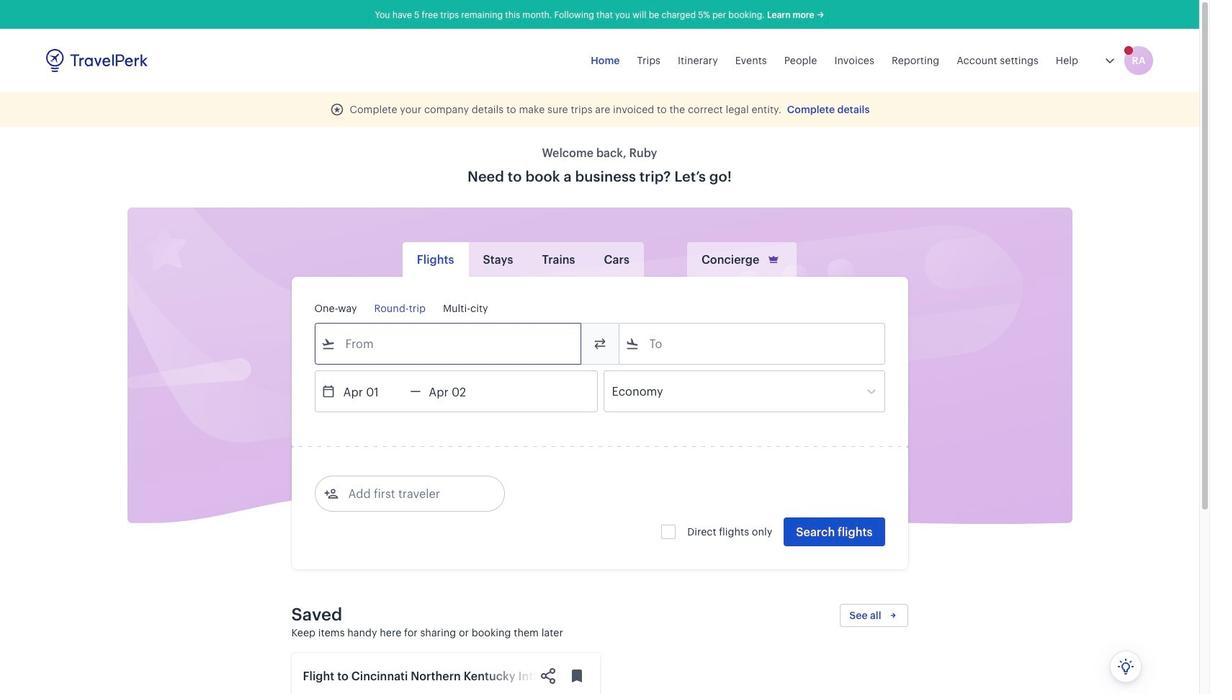 Task type: locate. For each thing, give the bounding box(es) containing it.
Depart text field
[[335, 371, 410, 412]]



Task type: describe. For each thing, give the bounding box(es) containing it.
To search field
[[640, 332, 866, 355]]

Add first traveler search field
[[338, 482, 488, 505]]

From search field
[[335, 332, 562, 355]]

Return text field
[[421, 371, 496, 412]]



